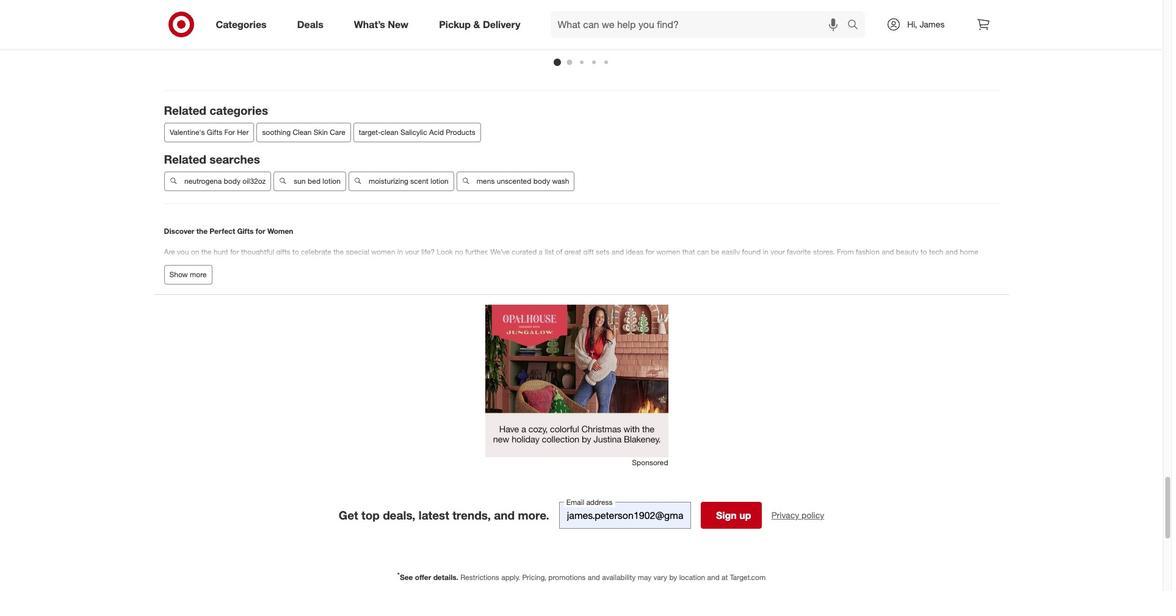 Task type: locate. For each thing, give the bounding box(es) containing it.
her
[[237, 128, 249, 137]]

sign up button
[[701, 502, 762, 529]]

show
[[169, 270, 188, 279]]

further.
[[465, 247, 489, 257]]

james
[[920, 19, 945, 29]]

oil32oz
[[242, 176, 265, 186]]

hunt
[[214, 247, 228, 257]]

4 add from the left
[[546, 20, 559, 29]]

body left oil32oz at the top of the page
[[224, 176, 240, 186]]

0 horizontal spatial lotion
[[322, 176, 340, 186]]

deals,
[[383, 508, 416, 522]]

women left that
[[657, 247, 681, 257]]

body
[[224, 176, 240, 186], [533, 176, 550, 186]]

related down valentine's
[[164, 152, 206, 166]]

women right "special"
[[371, 247, 395, 257]]

moisturizing
[[368, 176, 408, 186]]

1 horizontal spatial in
[[763, 247, 769, 257]]

you
[[177, 247, 189, 257], [219, 258, 231, 267]]

the
[[196, 226, 208, 236], [201, 247, 212, 257], [334, 247, 344, 257]]

location
[[679, 573, 705, 582]]

1 women from the left
[[371, 247, 395, 257]]

look
[[437, 247, 453, 257]]

2 women from the left
[[657, 247, 681, 257]]

7 add to cart from the left
[[919, 20, 959, 29]]

you left on
[[177, 247, 189, 257]]

3 cart from the left
[[446, 20, 460, 29]]

got
[[207, 258, 217, 267]]

valentine's gifts for her link
[[164, 123, 254, 142]]

in right found
[[763, 247, 769, 257]]

5 add to cart from the left
[[670, 20, 709, 29]]

you down hunt
[[219, 258, 231, 267]]

pickup & delivery
[[439, 18, 521, 30]]

your left favorite
[[771, 247, 785, 257]]

1 lotion from the left
[[322, 176, 340, 186]]

to
[[188, 20, 195, 29], [312, 20, 319, 29], [437, 20, 444, 29], [562, 20, 569, 29], [686, 20, 693, 29], [811, 20, 818, 29], [935, 20, 942, 29], [293, 247, 299, 257], [921, 247, 927, 257]]

for left women
[[256, 226, 265, 236]]

5 add to cart button from the left
[[665, 15, 715, 34]]

neutrogena body oil32oz link
[[164, 172, 271, 191]]

0 vertical spatial gifts
[[207, 128, 222, 137]]

thoughtful
[[241, 247, 274, 257]]

restrictions
[[461, 573, 499, 582]]

lotion inside sun bed lotion link
[[322, 176, 340, 186]]

&
[[474, 18, 480, 30]]

target-clean salicylic acid products
[[359, 128, 475, 137]]

curated
[[512, 247, 537, 257]]

great
[[565, 247, 581, 257]]

7 add to cart button from the left
[[914, 15, 964, 34]]

your left "life?" on the left of the page
[[405, 247, 419, 257]]

soothing clean skin care
[[262, 128, 345, 137]]

related for related categories
[[164, 103, 206, 117]]

lotion right bed
[[322, 176, 340, 186]]

sun bed lotion link
[[273, 172, 346, 191]]

0 horizontal spatial gifts
[[207, 128, 222, 137]]

mens
[[476, 176, 495, 186]]

and left availability on the bottom right of page
[[588, 573, 600, 582]]

1 horizontal spatial body
[[533, 176, 550, 186]]

that
[[683, 247, 695, 257]]

2 in from the left
[[763, 247, 769, 257]]

gifts right perfect on the top of the page
[[237, 226, 254, 236]]

lotion inside moisturizing scent lotion 'link'
[[430, 176, 448, 186]]

1 add from the left
[[172, 20, 186, 29]]

moisturizing scent lotion link
[[348, 172, 454, 191]]

4 cart from the left
[[571, 20, 585, 29]]

can
[[697, 247, 709, 257]]

cart
[[197, 20, 211, 29], [321, 20, 336, 29], [446, 20, 460, 29], [571, 20, 585, 29], [695, 20, 709, 29], [820, 20, 834, 29], [944, 20, 959, 29]]

0 horizontal spatial in
[[397, 247, 403, 257]]

details.
[[433, 573, 458, 582]]

0 horizontal spatial women
[[371, 247, 395, 257]]

1 horizontal spatial women
[[657, 247, 681, 257]]

lotion right scent
[[430, 176, 448, 186]]

0 vertical spatial you
[[177, 247, 189, 257]]

products
[[446, 128, 475, 137]]

soothing clean skin care link
[[256, 123, 351, 142]]

show more
[[169, 270, 207, 279]]

6 add from the left
[[795, 20, 809, 29]]

3 add to cart from the left
[[421, 20, 460, 29]]

your
[[405, 247, 419, 257], [771, 247, 785, 257]]

target-
[[359, 128, 381, 137]]

1 in from the left
[[397, 247, 403, 257]]

1 horizontal spatial your
[[771, 247, 785, 257]]

perfect
[[210, 226, 235, 236]]

and left at
[[707, 573, 720, 582]]

None text field
[[559, 502, 691, 529]]

1 horizontal spatial gifts
[[237, 226, 254, 236]]

related up valentine's
[[164, 103, 206, 117]]

1 related from the top
[[164, 103, 206, 117]]

1 body from the left
[[224, 176, 240, 186]]

2 lotion from the left
[[430, 176, 448, 186]]

5 add from the left
[[670, 20, 684, 29]]

life?
[[421, 247, 435, 257]]

lotion for moisturizing scent lotion
[[430, 176, 448, 186]]

we've
[[186, 258, 205, 267]]

6 cart from the left
[[820, 20, 834, 29]]

care
[[330, 128, 345, 137]]

get top deals, latest trends, and more.
[[339, 508, 549, 522]]

2 related from the top
[[164, 152, 206, 166]]

sponsored
[[632, 458, 668, 467]]

in left "life?" on the left of the page
[[397, 247, 403, 257]]

of
[[556, 247, 563, 257]]

pickup
[[439, 18, 471, 30]]

scent
[[410, 176, 428, 186]]

body left wash
[[533, 176, 550, 186]]

add
[[172, 20, 186, 29], [296, 20, 310, 29], [421, 20, 435, 29], [546, 20, 559, 29], [670, 20, 684, 29], [795, 20, 809, 29], [919, 20, 933, 29]]

1 horizontal spatial for
[[256, 226, 265, 236]]

hi,
[[908, 19, 917, 29]]

privacy policy
[[772, 510, 825, 520]]

7 add from the left
[[919, 20, 933, 29]]

0 horizontal spatial you
[[177, 247, 189, 257]]

for right hunt
[[230, 247, 239, 257]]

0 vertical spatial related
[[164, 103, 206, 117]]

0 horizontal spatial your
[[405, 247, 419, 257]]

1 horizontal spatial lotion
[[430, 176, 448, 186]]

the left "special"
[[334, 247, 344, 257]]

mens unscented body wash
[[476, 176, 569, 186]]

home
[[960, 247, 979, 257]]

1 horizontal spatial you
[[219, 258, 231, 267]]

and
[[612, 247, 624, 257], [882, 247, 894, 257], [946, 247, 958, 257], [494, 508, 515, 522], [588, 573, 600, 582], [707, 573, 720, 582]]

neutrogena
[[184, 176, 221, 186]]

gifts inside "valentine's gifts for her" link
[[207, 128, 222, 137]]

get
[[339, 508, 358, 522]]

gifts left 'for'
[[207, 128, 222, 137]]

categories
[[210, 103, 268, 117]]

What can we help you find? suggestions appear below search field
[[551, 11, 851, 38]]

1 vertical spatial related
[[164, 152, 206, 166]]

add to cart button
[[166, 15, 217, 34], [291, 15, 341, 34], [416, 15, 466, 34], [540, 15, 590, 34], [665, 15, 715, 34], [789, 15, 840, 34], [914, 15, 964, 34]]

on
[[191, 247, 199, 257]]

policy
[[802, 510, 825, 520]]

3 add to cart button from the left
[[416, 15, 466, 34]]

related categories
[[164, 103, 268, 117]]

0 horizontal spatial body
[[224, 176, 240, 186]]

are
[[164, 247, 175, 257]]

a
[[539, 247, 543, 257]]

4 add to cart from the left
[[546, 20, 585, 29]]

for right ideas
[[646, 247, 654, 257]]

target-clean salicylic acid products link
[[353, 123, 481, 142]]

related for related searches
[[164, 152, 206, 166]]



Task type: describe. For each thing, give the bounding box(es) containing it.
the left perfect on the top of the page
[[196, 226, 208, 236]]

women
[[267, 226, 293, 236]]

apply.
[[501, 573, 520, 582]]

7 cart from the left
[[944, 20, 959, 29]]

searches
[[210, 152, 260, 166]]

special
[[346, 247, 369, 257]]

1 your from the left
[[405, 247, 419, 257]]

3 add from the left
[[421, 20, 435, 29]]

vary
[[654, 573, 667, 582]]

2 add to cart from the left
[[296, 20, 336, 29]]

stores.
[[813, 247, 835, 257]]

valentine's
[[169, 128, 205, 137]]

categories link
[[205, 11, 282, 38]]

wash
[[552, 176, 569, 186]]

privacy
[[772, 510, 799, 520]]

6 add to cart from the left
[[795, 20, 834, 29]]

and right sets
[[612, 247, 624, 257]]

sun
[[294, 176, 305, 186]]

beauty
[[896, 247, 919, 257]]

5 cart from the left
[[695, 20, 709, 29]]

what's new link
[[344, 11, 424, 38]]

for
[[224, 128, 235, 137]]

we've
[[491, 247, 510, 257]]

fashion
[[856, 247, 880, 257]]

deals
[[297, 18, 323, 30]]

sets
[[596, 247, 610, 257]]

more.
[[518, 508, 549, 522]]

0 horizontal spatial for
[[230, 247, 239, 257]]

ideas
[[626, 247, 644, 257]]

1 vertical spatial you
[[219, 258, 231, 267]]

discover the perfect gifts for women
[[164, 226, 293, 236]]

6 add to cart button from the left
[[789, 15, 840, 34]]

found
[[742, 247, 761, 257]]

2 cart from the left
[[321, 20, 336, 29]]

related searches
[[164, 152, 260, 166]]

pricing,
[[522, 573, 547, 582]]

* see offer details. restrictions apply. pricing, promotions and availability may vary by location and at target.com
[[397, 571, 766, 582]]

target.com
[[730, 573, 766, 582]]

2 horizontal spatial for
[[646, 247, 654, 257]]

trends,
[[453, 508, 491, 522]]

what's
[[354, 18, 385, 30]]

unscented
[[497, 176, 531, 186]]

delivery
[[483, 18, 521, 30]]

tech
[[929, 247, 944, 257]]

1 cart from the left
[[197, 20, 211, 29]]

clean
[[292, 128, 311, 137]]

decor,
[[164, 258, 184, 267]]

may
[[638, 573, 652, 582]]

and right tech
[[946, 247, 958, 257]]

*
[[397, 571, 400, 578]]

favorite
[[787, 247, 811, 257]]

sign up
[[716, 509, 751, 521]]

and left more.
[[494, 508, 515, 522]]

pickup & delivery link
[[429, 11, 536, 38]]

easily
[[722, 247, 740, 257]]

bed
[[307, 176, 320, 186]]

promotions
[[549, 573, 586, 582]]

neutrogena body oil32oz
[[184, 176, 265, 186]]

no
[[455, 247, 463, 257]]

gifts
[[276, 247, 290, 257]]

lotion for sun bed lotion
[[322, 176, 340, 186]]

deals link
[[287, 11, 339, 38]]

list
[[545, 247, 554, 257]]

show more button
[[164, 265, 212, 284]]

1 add to cart button from the left
[[166, 15, 217, 34]]

search
[[842, 19, 872, 31]]

are you on the hunt for thoughtful gifts to celebrate the special women in your life? look no further. we've curated a list of great gift sets and ideas for women that can be easily found in your favorite stores. from fashion and beauty to tech and home decor, we've got you covered.
[[164, 247, 979, 267]]

salicylic
[[400, 128, 427, 137]]

soothing
[[262, 128, 290, 137]]

celebrate
[[301, 247, 332, 257]]

advertisement region
[[485, 305, 668, 457]]

2 body from the left
[[533, 176, 550, 186]]

search button
[[842, 11, 872, 40]]

be
[[711, 247, 720, 257]]

sign
[[716, 509, 737, 521]]

valentine's gifts for her
[[169, 128, 249, 137]]

1 add to cart from the left
[[172, 20, 211, 29]]

2 add to cart button from the left
[[291, 15, 341, 34]]

from
[[837, 247, 854, 257]]

at
[[722, 573, 728, 582]]

and left beauty
[[882, 247, 894, 257]]

acid
[[429, 128, 444, 137]]

2 your from the left
[[771, 247, 785, 257]]

up
[[740, 509, 751, 521]]

4 add to cart button from the left
[[540, 15, 590, 34]]

moisturizing scent lotion
[[368, 176, 448, 186]]

categories
[[216, 18, 267, 30]]

discover
[[164, 226, 194, 236]]

2 add from the left
[[296, 20, 310, 29]]

more
[[190, 270, 207, 279]]

by
[[670, 573, 677, 582]]

offer
[[415, 573, 431, 582]]

skin
[[313, 128, 328, 137]]

1 vertical spatial gifts
[[237, 226, 254, 236]]

the right on
[[201, 247, 212, 257]]



Task type: vqa. For each thing, say whether or not it's contained in the screenshot.
pink
no



